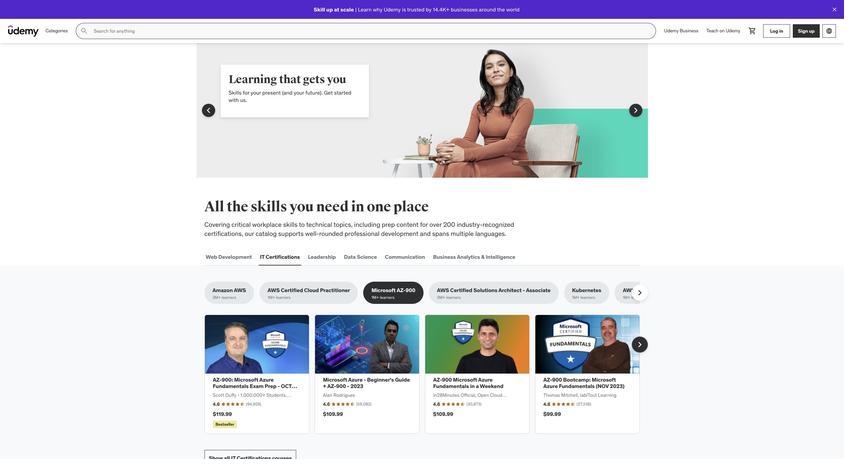 Task type: locate. For each thing, give the bounding box(es) containing it.
all the skills you need in one place
[[204, 199, 429, 216]]

fundamentals inside az-900 microsoft azure fundamentals in a weekend
[[433, 383, 469, 390]]

1 1m+ from the left
[[268, 295, 275, 300]]

you inside learning that gets you skills for your present (and your future). get started with us.
[[327, 72, 346, 87]]

3m+ inside aws certified solutions architect - associate 3m+ learners
[[437, 295, 445, 300]]

2023 down 900:
[[213, 390, 226, 397]]

certified inside aws certified solutions architect - associate 3m+ learners
[[450, 287, 472, 294]]

up right sign
[[809, 28, 815, 34]]

your down learning
[[251, 89, 261, 96]]

1 vertical spatial for
[[420, 221, 428, 229]]

1m+
[[268, 295, 275, 300], [372, 295, 379, 300], [572, 295, 580, 300], [623, 295, 631, 300]]

your right (and
[[294, 89, 304, 96]]

5 learners from the left
[[581, 295, 595, 300]]

900 inside az-900 microsoft azure fundamentals in a weekend
[[442, 377, 452, 384]]

1 horizontal spatial in
[[470, 383, 475, 390]]

skills up workplace
[[251, 199, 287, 216]]

2023 inside microsoft azure - beginner's guide + az-900 -  2023
[[351, 383, 363, 390]]

0 horizontal spatial associate
[[526, 287, 551, 294]]

1 vertical spatial in
[[351, 199, 364, 216]]

fundamentals inside az-900 bootcamp: microsoft azure fundamentals (nov 2023)
[[559, 383, 595, 390]]

you up to
[[290, 199, 314, 216]]

2 associate from the left
[[689, 287, 714, 294]]

fundamentals
[[213, 383, 249, 390], [433, 383, 469, 390], [559, 383, 595, 390]]

one
[[367, 199, 391, 216]]

scale
[[341, 6, 354, 13]]

submit search image
[[80, 27, 88, 35]]

aws inside aws certified developer - associate 1m+ learners
[[623, 287, 635, 294]]

for up us.
[[243, 89, 249, 96]]

1 vertical spatial up
[[809, 28, 815, 34]]

microsoft inside microsoft az-900 1m+ learners
[[372, 287, 396, 294]]

recognized
[[483, 221, 514, 229]]

1 horizontal spatial up
[[809, 28, 815, 34]]

(and
[[282, 89, 293, 96]]

0 horizontal spatial up
[[326, 6, 333, 13]]

well-
[[305, 230, 319, 238]]

- inside aws certified solutions architect - associate 3m+ learners
[[523, 287, 525, 294]]

0 horizontal spatial business
[[433, 254, 456, 260]]

0 vertical spatial up
[[326, 6, 333, 13]]

practitioner
[[320, 287, 350, 294]]

1 horizontal spatial 2023
[[351, 383, 363, 390]]

learners inside amazon aws 3m+ learners
[[222, 295, 236, 300]]

at
[[334, 6, 339, 13]]

skill up at scale | learn why udemy is trusted by 14.4k+ businesses around the world
[[314, 6, 520, 13]]

fundamentals left exam
[[213, 383, 249, 390]]

0 horizontal spatial you
[[290, 199, 314, 216]]

supports
[[278, 230, 304, 238]]

1 horizontal spatial you
[[327, 72, 346, 87]]

teach on udemy
[[707, 28, 741, 34]]

aws inside aws certified cloud practitioner 1m+ learners
[[268, 287, 280, 294]]

1 vertical spatial next image
[[635, 288, 645, 299]]

business
[[680, 28, 699, 34], [433, 254, 456, 260]]

skills
[[229, 89, 242, 96]]

the left 'world'
[[497, 6, 505, 13]]

0 horizontal spatial your
[[251, 89, 261, 96]]

2 horizontal spatial certified
[[636, 287, 658, 294]]

communication button
[[384, 249, 427, 265]]

up inside sign up 'link'
[[809, 28, 815, 34]]

1 vertical spatial carousel element
[[204, 315, 648, 435]]

aws inside aws certified solutions architect - associate 3m+ learners
[[437, 287, 449, 294]]

microsoft inside az-900 microsoft azure fundamentals in a weekend
[[453, 377, 477, 384]]

is
[[402, 6, 406, 13]]

3 aws from the left
[[437, 287, 449, 294]]

for
[[243, 89, 249, 96], [420, 221, 428, 229]]

2023)
[[610, 383, 625, 390]]

microsoft inside az-900 bootcamp: microsoft azure fundamentals (nov 2023)
[[592, 377, 616, 384]]

aws certified solutions architect - associate 3m+ learners
[[437, 287, 551, 300]]

up
[[326, 6, 333, 13], [809, 28, 815, 34]]

1 learners from the left
[[222, 295, 236, 300]]

development
[[218, 254, 252, 260]]

- inside az-900: microsoft azure fundamentals exam prep - oct 2023
[[278, 383, 280, 390]]

1 horizontal spatial fundamentals
[[433, 383, 469, 390]]

certified left 'developer'
[[636, 287, 658, 294]]

1 vertical spatial skills
[[283, 221, 298, 229]]

3 certified from the left
[[636, 287, 658, 294]]

4 learners from the left
[[446, 295, 461, 300]]

azure inside az-900: microsoft azure fundamentals exam prep - oct 2023
[[259, 377, 274, 384]]

associate
[[526, 287, 551, 294], [689, 287, 714, 294]]

associate right architect
[[526, 287, 551, 294]]

3m+ inside amazon aws 3m+ learners
[[213, 295, 221, 300]]

kubernetes
[[572, 287, 601, 294]]

-
[[523, 287, 525, 294], [686, 287, 688, 294], [364, 377, 366, 384], [278, 383, 280, 390], [347, 383, 349, 390]]

az- inside az-900 microsoft azure fundamentals in a weekend
[[433, 377, 442, 384]]

0 vertical spatial for
[[243, 89, 249, 96]]

1 certified from the left
[[281, 287, 303, 294]]

guide
[[395, 377, 410, 384]]

in for all the skills you need in one place
[[351, 199, 364, 216]]

az- for az-900 microsoft azure fundamentals in a weekend
[[433, 377, 442, 384]]

4 1m+ from the left
[[623, 295, 631, 300]]

certified for solutions
[[450, 287, 472, 294]]

business left teach
[[680, 28, 699, 34]]

1 vertical spatial the
[[227, 199, 248, 216]]

including
[[354, 221, 380, 229]]

microsoft azure - beginner's guide + az-900 -  2023 link
[[323, 377, 410, 390]]

2 fundamentals from the left
[[433, 383, 469, 390]]

0 horizontal spatial 3m+
[[213, 295, 221, 300]]

0 vertical spatial business
[[680, 28, 699, 34]]

- right architect
[[523, 287, 525, 294]]

up for sign
[[809, 28, 815, 34]]

your
[[251, 89, 261, 96], [294, 89, 304, 96]]

for inside covering critical workplace skills to technical topics, including prep content for over 200 industry-recognized certifications, our catalog supports well-rounded professional development and spans multiple languages.
[[420, 221, 428, 229]]

trusted
[[407, 6, 425, 13]]

fundamentals left (nov
[[559, 383, 595, 390]]

2023 for azure
[[351, 383, 363, 390]]

1 3m+ from the left
[[213, 295, 221, 300]]

it
[[260, 254, 265, 260]]

log in link
[[763, 24, 790, 38]]

&
[[481, 254, 485, 260]]

certified left cloud
[[281, 287, 303, 294]]

azure inside az-900 microsoft azure fundamentals in a weekend
[[478, 377, 493, 384]]

architect
[[499, 287, 522, 294]]

learners
[[222, 295, 236, 300], [276, 295, 291, 300], [380, 295, 395, 300], [446, 295, 461, 300], [581, 295, 595, 300], [632, 295, 646, 300]]

next image
[[631, 105, 641, 116], [635, 288, 645, 299]]

1 horizontal spatial udemy
[[664, 28, 679, 34]]

you for gets
[[327, 72, 346, 87]]

a
[[476, 383, 479, 390]]

0 horizontal spatial fundamentals
[[213, 383, 249, 390]]

in
[[779, 28, 784, 34], [351, 199, 364, 216], [470, 383, 475, 390]]

1m+ inside kubernetes 1m+ learners
[[572, 295, 580, 300]]

0 horizontal spatial in
[[351, 199, 364, 216]]

learners inside aws certified developer - associate 1m+ learners
[[632, 295, 646, 300]]

in inside 'link'
[[779, 28, 784, 34]]

business down spans
[[433, 254, 456, 260]]

1 vertical spatial business
[[433, 254, 456, 260]]

0 horizontal spatial certified
[[281, 287, 303, 294]]

gets
[[303, 72, 325, 87]]

0 vertical spatial carousel element
[[196, 43, 648, 178]]

in left 'a'
[[470, 383, 475, 390]]

1 horizontal spatial your
[[294, 89, 304, 96]]

azure
[[259, 377, 274, 384], [348, 377, 363, 384], [478, 377, 493, 384], [544, 383, 558, 390]]

2 learners from the left
[[276, 295, 291, 300]]

- right 'developer'
[[686, 287, 688, 294]]

web development
[[206, 254, 252, 260]]

2 horizontal spatial fundamentals
[[559, 383, 595, 390]]

it certifications
[[260, 254, 300, 260]]

2023 left beginner's
[[351, 383, 363, 390]]

in for az-900 microsoft azure fundamentals in a weekend
[[470, 383, 475, 390]]

associate right 'developer'
[[689, 287, 714, 294]]

fundamentals inside az-900: microsoft azure fundamentals exam prep - oct 2023
[[213, 383, 249, 390]]

science
[[357, 254, 377, 260]]

2 horizontal spatial in
[[779, 28, 784, 34]]

shopping cart with 0 items image
[[749, 27, 757, 35]]

skills inside covering critical workplace skills to technical topics, including prep content for over 200 industry-recognized certifications, our catalog supports well-rounded professional development and spans multiple languages.
[[283, 221, 298, 229]]

- left oct
[[278, 383, 280, 390]]

2 certified from the left
[[450, 287, 472, 294]]

certified left solutions on the right bottom of the page
[[450, 287, 472, 294]]

certified inside aws certified developer - associate 1m+ learners
[[636, 287, 658, 294]]

teach
[[707, 28, 719, 34]]

2 1m+ from the left
[[372, 295, 379, 300]]

amazon
[[213, 287, 233, 294]]

exam
[[250, 383, 264, 390]]

carousel element
[[196, 43, 648, 178], [204, 315, 648, 435]]

1 fundamentals from the left
[[213, 383, 249, 390]]

1 horizontal spatial for
[[420, 221, 428, 229]]

in up including
[[351, 199, 364, 216]]

skill
[[314, 6, 325, 13]]

professional
[[345, 230, 380, 238]]

certified for cloud
[[281, 287, 303, 294]]

aws inside amazon aws 3m+ learners
[[234, 287, 246, 294]]

2023 for 900:
[[213, 390, 226, 397]]

skills
[[251, 199, 287, 216], [283, 221, 298, 229]]

2 vertical spatial in
[[470, 383, 475, 390]]

1 horizontal spatial the
[[497, 6, 505, 13]]

fundamentals left 'a'
[[433, 383, 469, 390]]

communication
[[385, 254, 425, 260]]

in right log
[[779, 28, 784, 34]]

you
[[327, 72, 346, 87], [290, 199, 314, 216]]

skills up supports
[[283, 221, 298, 229]]

you for skills
[[290, 199, 314, 216]]

you up started
[[327, 72, 346, 87]]

the
[[497, 6, 505, 13], [227, 199, 248, 216]]

3 fundamentals from the left
[[559, 383, 595, 390]]

content
[[397, 221, 419, 229]]

1 associate from the left
[[526, 287, 551, 294]]

0 horizontal spatial 2023
[[213, 390, 226, 397]]

0 horizontal spatial for
[[243, 89, 249, 96]]

weekend
[[480, 383, 504, 390]]

next image inside carousel element
[[631, 105, 641, 116]]

3 learners from the left
[[380, 295, 395, 300]]

0 vertical spatial next image
[[631, 105, 641, 116]]

business analytics & intelligence
[[433, 254, 516, 260]]

6 learners from the left
[[632, 295, 646, 300]]

data science
[[344, 254, 377, 260]]

certified inside aws certified cloud practitioner 1m+ learners
[[281, 287, 303, 294]]

aws
[[234, 287, 246, 294], [268, 287, 280, 294], [437, 287, 449, 294], [623, 287, 635, 294]]

fundamentals for 900:
[[213, 383, 249, 390]]

2 aws from the left
[[268, 287, 280, 294]]

4 aws from the left
[[623, 287, 635, 294]]

1 vertical spatial you
[[290, 199, 314, 216]]

in inside az-900 microsoft azure fundamentals in a weekend
[[470, 383, 475, 390]]

udemy business
[[664, 28, 699, 34]]

covering
[[204, 221, 230, 229]]

up left the at
[[326, 6, 333, 13]]

fundamentals for 900
[[433, 383, 469, 390]]

associate inside aws certified developer - associate 1m+ learners
[[689, 287, 714, 294]]

microsoft
[[372, 287, 396, 294], [234, 377, 258, 384], [323, 377, 347, 384], [453, 377, 477, 384], [592, 377, 616, 384]]

to
[[299, 221, 305, 229]]

the up critical
[[227, 199, 248, 216]]

2 3m+ from the left
[[437, 295, 445, 300]]

1 horizontal spatial 3m+
[[437, 295, 445, 300]]

1m+ inside microsoft az-900 1m+ learners
[[372, 295, 379, 300]]

0 vertical spatial in
[[779, 28, 784, 34]]

2023 inside az-900: microsoft azure fundamentals exam prep - oct 2023
[[213, 390, 226, 397]]

1 horizontal spatial associate
[[689, 287, 714, 294]]

1 horizontal spatial certified
[[450, 287, 472, 294]]

3 1m+ from the left
[[572, 295, 580, 300]]

for up and
[[420, 221, 428, 229]]

1m+ inside aws certified cloud practitioner 1m+ learners
[[268, 295, 275, 300]]

1 aws from the left
[[234, 287, 246, 294]]

az- inside az-900 bootcamp: microsoft azure fundamentals (nov 2023)
[[544, 377, 552, 384]]

udemy image
[[8, 25, 39, 37]]

0 vertical spatial you
[[327, 72, 346, 87]]

leadership
[[308, 254, 336, 260]]

place
[[394, 199, 429, 216]]

azure inside az-900 bootcamp: microsoft azure fundamentals (nov 2023)
[[544, 383, 558, 390]]

az- for az-900 bootcamp: microsoft azure fundamentals (nov 2023)
[[544, 377, 552, 384]]

az- inside az-900: microsoft azure fundamentals exam prep - oct 2023
[[213, 377, 222, 384]]

14.4k+
[[433, 6, 450, 13]]

learning that gets you skills for your present (and your future). get started with us.
[[229, 72, 352, 104]]

why
[[373, 6, 383, 13]]

1 horizontal spatial business
[[680, 28, 699, 34]]

web development button
[[204, 249, 253, 265]]



Task type: vqa. For each thing, say whether or not it's contained in the screenshot.
recognized
yes



Task type: describe. For each thing, give the bounding box(es) containing it.
developer
[[660, 287, 685, 294]]

topic filters element
[[204, 282, 722, 304]]

web
[[206, 254, 217, 260]]

log
[[770, 28, 779, 34]]

choose a language image
[[826, 28, 833, 34]]

analytics
[[457, 254, 480, 260]]

az-900 bootcamp: microsoft azure fundamentals (nov 2023)
[[544, 377, 625, 390]]

0 vertical spatial skills
[[251, 199, 287, 216]]

world
[[506, 6, 520, 13]]

az- inside microsoft az-900 1m+ learners
[[397, 287, 406, 294]]

1m+ inside aws certified developer - associate 1m+ learners
[[623, 295, 631, 300]]

categories
[[46, 28, 68, 34]]

az- for az-900: microsoft azure fundamentals exam prep - oct 2023
[[213, 377, 222, 384]]

started
[[334, 89, 352, 96]]

- right +
[[347, 383, 349, 390]]

our
[[245, 230, 254, 238]]

certifications
[[266, 254, 300, 260]]

sign up link
[[793, 24, 820, 38]]

azure inside microsoft azure - beginner's guide + az-900 -  2023
[[348, 377, 363, 384]]

sign up
[[798, 28, 815, 34]]

aws for aws certified cloud practitioner
[[268, 287, 280, 294]]

200
[[443, 221, 455, 229]]

log in
[[770, 28, 784, 34]]

+
[[323, 383, 326, 390]]

900 inside microsoft az-900 1m+ learners
[[406, 287, 416, 294]]

learning
[[229, 72, 277, 87]]

beginner's
[[367, 377, 394, 384]]

- left beginner's
[[364, 377, 366, 384]]

az-900: microsoft azure fundamentals exam prep - oct 2023
[[213, 377, 292, 397]]

data
[[344, 254, 356, 260]]

microsoft azure - beginner's guide + az-900 -  2023
[[323, 377, 410, 390]]

learners inside aws certified solutions architect - associate 3m+ learners
[[446, 295, 461, 300]]

up for skill
[[326, 6, 333, 13]]

intelligence
[[486, 254, 516, 260]]

microsoft inside az-900: microsoft azure fundamentals exam prep - oct 2023
[[234, 377, 258, 384]]

rounded
[[319, 230, 343, 238]]

around
[[479, 6, 496, 13]]

learners inside microsoft az-900 1m+ learners
[[380, 295, 395, 300]]

business inside button
[[433, 254, 456, 260]]

all
[[204, 199, 224, 216]]

get
[[324, 89, 333, 96]]

languages.
[[476, 230, 507, 238]]

900 inside microsoft azure - beginner's guide + az-900 -  2023
[[336, 383, 346, 390]]

future).
[[306, 89, 323, 96]]

0 vertical spatial the
[[497, 6, 505, 13]]

Search for anything text field
[[92, 25, 648, 37]]

over
[[430, 221, 442, 229]]

development
[[381, 230, 419, 238]]

carousel element containing learning that gets you
[[196, 43, 648, 178]]

data science button
[[343, 249, 378, 265]]

cloud
[[304, 287, 319, 294]]

certifications,
[[204, 230, 243, 238]]

aws for aws certified solutions architect - associate
[[437, 287, 449, 294]]

businesses
[[451, 6, 478, 13]]

|
[[355, 6, 357, 13]]

need
[[316, 199, 349, 216]]

industry-
[[457, 221, 483, 229]]

bootcamp:
[[563, 377, 591, 384]]

microsoft inside microsoft azure - beginner's guide + az-900 -  2023
[[323, 377, 347, 384]]

topics,
[[334, 221, 353, 229]]

learners inside aws certified cloud practitioner 1m+ learners
[[276, 295, 291, 300]]

900 inside az-900 bootcamp: microsoft azure fundamentals (nov 2023)
[[552, 377, 562, 384]]

learn
[[358, 6, 372, 13]]

categories button
[[41, 23, 72, 39]]

aws for aws certified developer - associate
[[623, 287, 635, 294]]

close image
[[832, 6, 838, 13]]

for inside learning that gets you skills for your present (and your future). get started with us.
[[243, 89, 249, 96]]

2 horizontal spatial udemy
[[726, 28, 741, 34]]

with
[[229, 97, 239, 104]]

technical
[[306, 221, 332, 229]]

it certifications button
[[259, 249, 301, 265]]

and
[[420, 230, 431, 238]]

present
[[262, 89, 281, 96]]

900:
[[222, 377, 233, 384]]

business analytics & intelligence button
[[432, 249, 517, 265]]

microsoft az-900 1m+ learners
[[372, 287, 416, 300]]

critical
[[232, 221, 251, 229]]

- inside aws certified developer - associate 1m+ learners
[[686, 287, 688, 294]]

spans
[[432, 230, 449, 238]]

oct
[[281, 383, 292, 390]]

az- inside microsoft azure - beginner's guide + az-900 -  2023
[[327, 383, 336, 390]]

workplace
[[252, 221, 282, 229]]

2 your from the left
[[294, 89, 304, 96]]

az-900 microsoft azure fundamentals in a weekend link
[[433, 377, 504, 390]]

0 horizontal spatial udemy
[[384, 6, 401, 13]]

aws certified cloud practitioner 1m+ learners
[[268, 287, 350, 300]]

learners inside kubernetes 1m+ learners
[[581, 295, 595, 300]]

amazon aws 3m+ learners
[[213, 287, 246, 300]]

previous image
[[203, 105, 214, 116]]

(nov
[[596, 383, 609, 390]]

prep
[[265, 383, 277, 390]]

catalog
[[256, 230, 277, 238]]

next image inside topic filters element
[[635, 288, 645, 299]]

sign
[[798, 28, 808, 34]]

us.
[[240, 97, 247, 104]]

next image
[[635, 340, 645, 350]]

0 horizontal spatial the
[[227, 199, 248, 216]]

associate inside aws certified solutions architect - associate 3m+ learners
[[526, 287, 551, 294]]

aws certified developer - associate 1m+ learners
[[623, 287, 714, 300]]

carousel element containing az-900: microsoft azure fundamentals exam prep - oct 2023
[[204, 315, 648, 435]]

certified for developer
[[636, 287, 658, 294]]

teach on udemy link
[[703, 23, 745, 39]]

leadership button
[[307, 249, 337, 265]]

udemy business link
[[660, 23, 703, 39]]

solutions
[[474, 287, 498, 294]]

multiple
[[451, 230, 474, 238]]

1 your from the left
[[251, 89, 261, 96]]

az-900 bootcamp: microsoft azure fundamentals (nov 2023) link
[[544, 377, 625, 390]]



